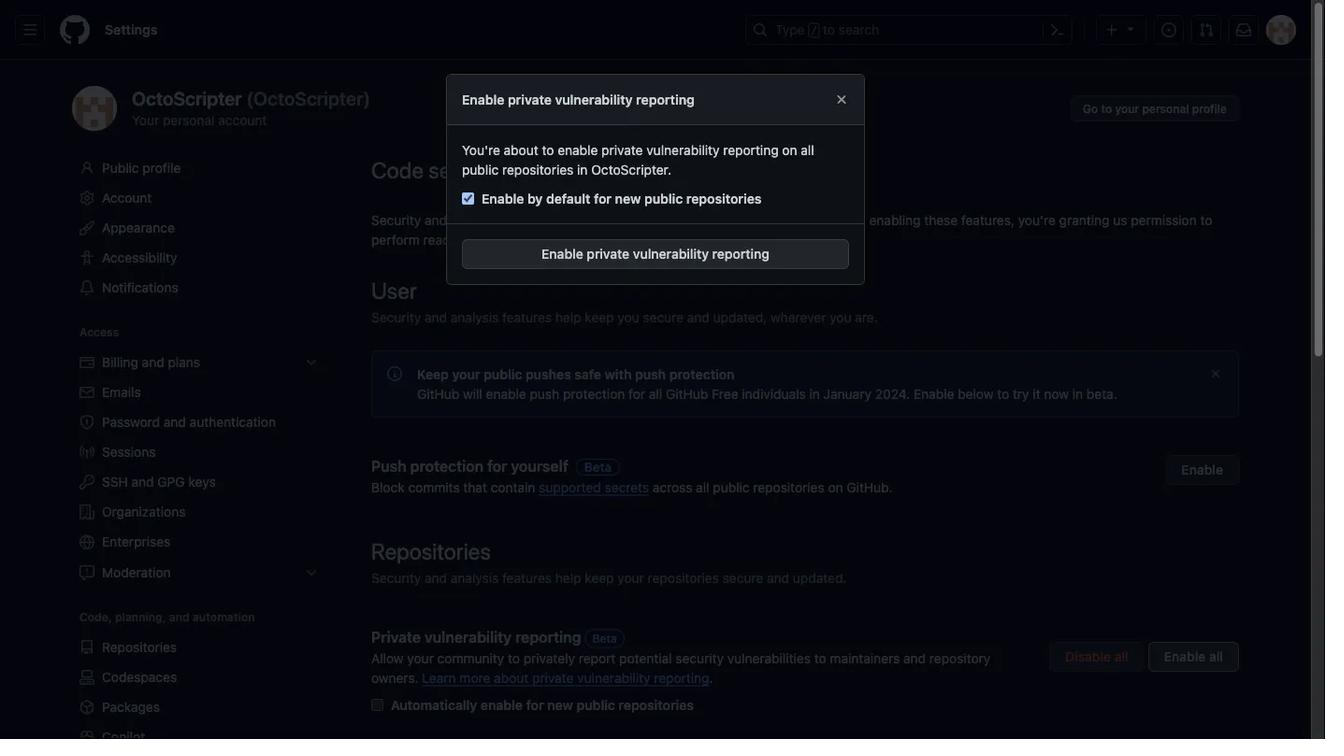 Task type: describe. For each thing, give the bounding box(es) containing it.
allow your community to privately report potential security vulnerabilities to maintainers and repository owners.
[[371, 651, 991, 686]]

sessions link
[[72, 438, 326, 468]]

secrets
[[605, 480, 649, 495]]

0 horizontal spatial push
[[530, 386, 560, 402]]

features,
[[962, 212, 1015, 228]]

security for repositories
[[371, 571, 421, 586]]

codespaces
[[102, 670, 177, 686]]

plus image
[[1105, 22, 1120, 37]]

enable button
[[1166, 456, 1240, 486]]

triangle down image
[[1124, 21, 1139, 36]]

to right /
[[823, 22, 835, 37]]

reporting up you're about to enable private vulnerability reporting on all public repositories in octoscripter.
[[636, 92, 695, 107]]

owners.
[[371, 671, 419, 686]]

reporting inside enable private vulnerability reporting button
[[713, 247, 770, 262]]

emails link
[[72, 378, 326, 408]]

and left "updated,"
[[687, 310, 710, 325]]

go
[[1083, 102, 1098, 115]]

privately
[[524, 651, 575, 667]]

supported
[[539, 480, 601, 495]]

repositories link
[[72, 633, 326, 663]]

0 horizontal spatial new
[[547, 698, 573, 713]]

disable all
[[1066, 650, 1129, 665]]

repositories down allow your community to privately report potential security vulnerabilities to maintainers and repository owners.
[[619, 698, 694, 713]]

info image
[[387, 367, 402, 382]]

public inside keep your public pushes safe with push protection github will enable push protection for all github free individuals in january 2024. enable below to try it now in beta.
[[484, 367, 522, 382]]

vulnerability inside button
[[633, 247, 709, 262]]

push
[[371, 458, 407, 476]]

password and authentication
[[102, 415, 276, 430]]

to inside you're about to enable private vulnerability reporting on all public repositories in octoscripter.
[[542, 142, 554, 158]]

keep for repositories
[[585, 571, 614, 586]]

ssh and gpg keys link
[[72, 468, 326, 498]]

you're about to enable private vulnerability reporting on all public repositories in octoscripter.
[[462, 142, 815, 177]]

sessions
[[102, 445, 156, 460]]

analysis for user security and analysis features help keep you secure and updated, wherever you are.
[[451, 310, 499, 325]]

allow
[[371, 651, 404, 667]]

repositories for repositories
[[102, 640, 177, 656]]

and down the emails link
[[164, 415, 186, 430]]

1 horizontal spatial push
[[635, 367, 666, 382]]

private down privately
[[532, 671, 574, 686]]

free
[[712, 386, 739, 402]]

code, planning, and automation list
[[72, 633, 326, 740]]

.
[[710, 671, 713, 686]]

vulnerability down report
[[577, 671, 651, 686]]

(octoscripter)
[[246, 87, 371, 109]]

private
[[371, 629, 421, 647]]

2 vertical spatial enable
[[481, 698, 523, 713]]

public right across
[[713, 480, 750, 495]]

and up repositories link
[[169, 611, 190, 624]]

enable private vulnerability reporting inside button
[[542, 247, 770, 262]]

repository
[[930, 651, 991, 667]]

commits
[[408, 480, 460, 495]]

yourself
[[511, 458, 569, 476]]

learn more about private vulnerability reporting .
[[422, 671, 713, 686]]

enable all button
[[1149, 643, 1240, 673]]

public profile link
[[72, 153, 326, 183]]

private up the code security and analysis
[[508, 92, 552, 107]]

default
[[546, 191, 591, 206]]

enable by default for new public repositories
[[482, 191, 762, 206]]

across
[[653, 480, 693, 495]]

to inside security and analysis features help keep your repositories secure and updated. by enabling these features, you're granting us permission to perform read-only analysis on your  repositories.
[[1201, 212, 1213, 228]]

features inside security and analysis features help keep your repositories secure and updated. by enabling these features, you're granting us permission to perform read-only analysis on your  repositories.
[[502, 212, 552, 228]]

your inside the 'repositories security and analysis features help keep your repositories secure and updated.'
[[618, 571, 644, 586]]

access
[[80, 326, 119, 339]]

repositories.
[[586, 232, 661, 247]]

code,
[[80, 611, 112, 624]]

try
[[1013, 386, 1030, 402]]

paintbrush image
[[80, 221, 94, 236]]

repositories security and analysis features help keep your repositories secure and updated.
[[371, 539, 847, 586]]

reporting up privately
[[516, 629, 581, 647]]

analysis right only
[[485, 232, 533, 247]]

permission
[[1131, 212, 1197, 228]]

help for user
[[556, 310, 581, 325]]

maintainers
[[830, 651, 900, 667]]

code
[[371, 157, 424, 183]]

personal for (octoscripter)
[[163, 112, 215, 128]]

accessibility image
[[80, 251, 94, 266]]

updated,
[[713, 310, 767, 325]]

1 horizontal spatial in
[[810, 386, 820, 402]]

vulnerabilities
[[728, 651, 811, 667]]

Enable by default for new public repositories checkbox
[[462, 193, 474, 205]]

broadcast image
[[80, 445, 94, 460]]

all inside keep your public pushes safe with push protection github will enable push protection for all github free individuals in january 2024. enable below to try it now in beta.
[[649, 386, 663, 402]]

x image
[[1209, 367, 1224, 382]]

1 vertical spatial about
[[494, 671, 529, 686]]

notifications image
[[1237, 22, 1252, 37]]

to left maintainers
[[815, 651, 827, 667]]

account
[[218, 112, 267, 128]]

command palette image
[[1051, 22, 1066, 37]]

@octoscripter image
[[72, 86, 117, 131]]

1 vertical spatial protection
[[563, 386, 625, 402]]

repositories inside you're about to enable private vulnerability reporting on all public repositories in octoscripter.
[[502, 162, 574, 177]]

with
[[605, 367, 632, 382]]

individuals
[[742, 386, 806, 402]]

password
[[102, 415, 160, 430]]

mail image
[[80, 385, 94, 400]]

organizations link
[[72, 498, 326, 528]]

bell image
[[80, 281, 94, 296]]

notifications link
[[72, 273, 326, 303]]

person image
[[80, 161, 94, 176]]

your inside allow your community to privately report potential security vulnerabilities to maintainers and repository owners.
[[407, 651, 434, 667]]

repositories up security and analysis features help keep your repositories secure and updated. by enabling these features, you're granting us permission to perform read-only analysis on your  repositories.
[[686, 191, 762, 206]]

and up vulnerabilities
[[767, 571, 790, 586]]

in inside you're about to enable private vulnerability reporting on all public repositories in octoscripter.
[[577, 162, 588, 177]]

1 github from the left
[[417, 386, 460, 402]]

and up by
[[510, 157, 547, 183]]

code, planning, and automation
[[80, 611, 255, 624]]

0 horizontal spatial security
[[429, 157, 505, 183]]

only
[[457, 232, 482, 247]]

public down the "learn more about private vulnerability reporting ."
[[577, 698, 615, 713]]

enable inside keep your public pushes safe with push protection github will enable push protection for all github free individuals in january 2024. enable below to try it now in beta.
[[914, 386, 955, 402]]

secure for security
[[723, 212, 764, 228]]

accessibility
[[102, 250, 177, 266]]

public
[[102, 160, 139, 176]]

enable inside you're about to enable private vulnerability reporting on all public repositories in octoscripter.
[[558, 142, 598, 158]]

close dialog image
[[834, 92, 849, 107]]

keys
[[189, 475, 216, 490]]

octoscripter
[[132, 87, 242, 109]]

pushes
[[526, 367, 571, 382]]

safe
[[575, 367, 602, 382]]

github.
[[847, 480, 893, 495]]

1 you from the left
[[618, 310, 640, 325]]

automatically
[[391, 698, 477, 713]]

and up "keep"
[[425, 310, 447, 325]]

below
[[958, 386, 994, 402]]

will
[[463, 386, 483, 402]]

gpg
[[158, 475, 185, 490]]

by
[[528, 191, 543, 206]]

all inside you're about to enable private vulnerability reporting on all public repositories in octoscripter.
[[801, 142, 815, 158]]

homepage image
[[60, 15, 90, 45]]

settings link
[[97, 15, 165, 45]]

copilot image
[[80, 731, 94, 740]]

it
[[1033, 386, 1041, 402]]

on inside you're about to enable private vulnerability reporting on all public repositories in octoscripter.
[[782, 142, 798, 158]]

enable private vulnerability reporting button
[[462, 240, 849, 270]]

issue opened image
[[1162, 22, 1177, 37]]

are.
[[855, 310, 878, 325]]

report
[[579, 651, 616, 667]]

private inside you're about to enable private vulnerability reporting on all public repositories in octoscripter.
[[602, 142, 643, 158]]

organizations
[[102, 505, 186, 520]]

2 vertical spatial on
[[828, 480, 843, 495]]

secure for user
[[643, 310, 684, 325]]



Task type: locate. For each thing, give the bounding box(es) containing it.
updated. inside the 'repositories security and analysis features help keep your repositories secure and updated.'
[[793, 571, 847, 586]]

2 vertical spatial features
[[502, 571, 552, 586]]

0 horizontal spatial repositories
[[102, 640, 177, 656]]

2 updated. from the top
[[793, 571, 847, 586]]

beta up supported secrets link
[[584, 460, 612, 475]]

security up enable by default for new public repositories checkbox
[[429, 157, 505, 183]]

features
[[502, 212, 552, 228], [502, 310, 552, 325], [502, 571, 552, 586]]

private inside button
[[587, 247, 630, 262]]

your inside keep your public pushes safe with push protection github will enable push protection for all github free individuals in january 2024. enable below to try it now in beta.
[[452, 367, 480, 382]]

enable
[[558, 142, 598, 158], [486, 386, 526, 402], [481, 698, 523, 713]]

you up with
[[618, 310, 640, 325]]

0 horizontal spatial protection
[[410, 458, 484, 476]]

ssh
[[102, 475, 128, 490]]

protection
[[670, 367, 735, 382], [563, 386, 625, 402], [410, 458, 484, 476]]

new inside enable private vulnerability reporting dialog
[[615, 191, 641, 206]]

personal inside 'go to your personal profile' link
[[1143, 102, 1189, 115]]

keep for user
[[585, 310, 614, 325]]

emails
[[102, 385, 141, 400]]

security
[[371, 212, 421, 228], [371, 310, 421, 325], [371, 571, 421, 586]]

vulnerability up you're about to enable private vulnerability reporting on all public repositories in octoscripter.
[[555, 92, 633, 107]]

for down with
[[629, 386, 646, 402]]

enabling
[[870, 212, 921, 228]]

features up private vulnerability reporting beta
[[502, 571, 552, 586]]

analysis for code security and analysis
[[552, 157, 629, 183]]

enable private vulnerability reporting up user security and analysis features help keep you secure and updated, wherever you are.
[[542, 247, 770, 262]]

repositories up by
[[502, 162, 574, 177]]

and up private vulnerability reporting beta
[[425, 571, 447, 586]]

settings
[[105, 22, 157, 37]]

0 vertical spatial new
[[615, 191, 641, 206]]

enable private vulnerability reporting up you're about to enable private vulnerability reporting on all public repositories in octoscripter.
[[462, 92, 695, 107]]

github
[[417, 386, 460, 402], [666, 386, 708, 402]]

1 horizontal spatial you
[[830, 310, 852, 325]]

planning,
[[115, 611, 166, 624]]

secure inside the 'repositories security and analysis features help keep your repositories secure and updated.'
[[723, 571, 764, 586]]

help up safe at the left of page
[[556, 310, 581, 325]]

for up contain
[[487, 458, 507, 476]]

1 vertical spatial updated.
[[793, 571, 847, 586]]

1 vertical spatial security
[[371, 310, 421, 325]]

0 vertical spatial about
[[504, 142, 539, 158]]

new down octoscripter.
[[615, 191, 641, 206]]

2 horizontal spatial protection
[[670, 367, 735, 382]]

gear image
[[80, 191, 94, 206]]

ssh and gpg keys
[[102, 475, 216, 490]]

and inside allow your community to privately report potential security vulnerabilities to maintainers and repository owners.
[[904, 651, 926, 667]]

profile down git pull request image
[[1193, 102, 1227, 115]]

contain
[[491, 480, 535, 495]]

analysis inside the 'repositories security and analysis features help keep your repositories secure and updated.'
[[451, 571, 499, 586]]

0 vertical spatial beta
[[584, 460, 612, 475]]

and left the by at right top
[[767, 212, 790, 228]]

public profile
[[102, 160, 181, 176]]

0 horizontal spatial github
[[417, 386, 460, 402]]

vulnerability up user security and analysis features help keep you secure and updated, wherever you are.
[[633, 247, 709, 262]]

1 horizontal spatial on
[[782, 142, 798, 158]]

1 vertical spatial new
[[547, 698, 573, 713]]

and
[[510, 157, 547, 183], [425, 212, 447, 228], [767, 212, 790, 228], [425, 310, 447, 325], [687, 310, 710, 325], [164, 415, 186, 430], [131, 475, 154, 490], [425, 571, 447, 586], [767, 571, 790, 586], [169, 611, 190, 624], [904, 651, 926, 667]]

access list
[[72, 348, 326, 588]]

1 vertical spatial features
[[502, 310, 552, 325]]

2 keep from the top
[[585, 310, 614, 325]]

on up security and analysis features help keep your repositories secure and updated. by enabling these features, you're granting us permission to perform read-only analysis on your  repositories.
[[782, 142, 798, 158]]

vulnerability up octoscripter.
[[647, 142, 720, 158]]

you're
[[1019, 212, 1056, 228]]

personal right go
[[1143, 102, 1189, 115]]

push down pushes
[[530, 386, 560, 402]]

features inside user security and analysis features help keep you secure and updated, wherever you are.
[[502, 310, 552, 325]]

2 vertical spatial help
[[556, 571, 581, 586]]

updated.
[[793, 212, 847, 228], [793, 571, 847, 586]]

vulnerability up community
[[425, 629, 512, 647]]

potential
[[619, 651, 672, 667]]

key image
[[80, 475, 94, 490]]

help
[[556, 212, 581, 228], [556, 310, 581, 325], [556, 571, 581, 586]]

analysis up private vulnerability reporting beta
[[451, 571, 499, 586]]

1 vertical spatial push
[[530, 386, 560, 402]]

repositories for repositories security and analysis features help keep your repositories secure and updated.
[[371, 539, 491, 565]]

2 security from the top
[[371, 310, 421, 325]]

in left the january
[[810, 386, 820, 402]]

automatically enable for new public repositories
[[391, 698, 694, 713]]

by
[[851, 212, 866, 228]]

beta
[[584, 460, 612, 475], [593, 633, 617, 646]]

1 keep from the top
[[585, 212, 614, 228]]

to right go
[[1101, 102, 1112, 115]]

to down private vulnerability reporting beta
[[508, 651, 520, 667]]

secure inside security and analysis features help keep your repositories secure and updated. by enabling these features, you're granting us permission to perform read-only analysis on your  repositories.
[[723, 212, 764, 228]]

1 vertical spatial enable
[[486, 386, 526, 402]]

github left free
[[666, 386, 708, 402]]

for right default
[[594, 191, 612, 206]]

0 vertical spatial security
[[371, 212, 421, 228]]

0 vertical spatial push
[[635, 367, 666, 382]]

analysis up will
[[451, 310, 499, 325]]

help up privately
[[556, 571, 581, 586]]

0 vertical spatial keep
[[585, 212, 614, 228]]

security up private
[[371, 571, 421, 586]]

0 horizontal spatial personal
[[163, 112, 215, 128]]

0 vertical spatial secure
[[723, 212, 764, 228]]

1 vertical spatial security
[[676, 651, 724, 667]]

1 vertical spatial keep
[[585, 310, 614, 325]]

appearance link
[[72, 213, 326, 243]]

3 features from the top
[[502, 571, 552, 586]]

push right with
[[635, 367, 666, 382]]

0 vertical spatial security
[[429, 157, 505, 183]]

code security and analysis
[[371, 157, 629, 183]]

enable inside button
[[542, 247, 583, 262]]

reporting down potential
[[654, 671, 710, 686]]

0 vertical spatial profile
[[1193, 102, 1227, 115]]

1 horizontal spatial security
[[676, 651, 724, 667]]

keep inside the 'repositories security and analysis features help keep your repositories secure and updated.'
[[585, 571, 614, 586]]

personal inside octoscripter (octoscripter) your personal account
[[163, 112, 215, 128]]

1 help from the top
[[556, 212, 581, 228]]

0 horizontal spatial on
[[537, 232, 552, 247]]

features down by
[[502, 212, 552, 228]]

january
[[824, 386, 872, 402]]

and left "repository"
[[904, 651, 926, 667]]

protection up commits
[[410, 458, 484, 476]]

for down learn more about private vulnerability reporting link
[[526, 698, 544, 713]]

these
[[925, 212, 958, 228]]

repositories inside the 'repositories security and analysis features help keep your repositories secure and updated.'
[[371, 539, 491, 565]]

user
[[371, 278, 417, 304]]

enable right will
[[486, 386, 526, 402]]

updated. left the by at right top
[[793, 212, 847, 228]]

public inside you're about to enable private vulnerability reporting on all public repositories in octoscripter.
[[462, 162, 499, 177]]

0 vertical spatial protection
[[670, 367, 735, 382]]

security inside security and analysis features help keep your repositories secure and updated. by enabling these features, you're granting us permission to perform read-only analysis on your  repositories.
[[371, 212, 421, 228]]

public left pushes
[[484, 367, 522, 382]]

personal for to
[[1143, 102, 1189, 115]]

0 vertical spatial repositories
[[371, 539, 491, 565]]

about right you're
[[504, 142, 539, 158]]

more
[[460, 671, 491, 686]]

on
[[782, 142, 798, 158], [537, 232, 552, 247], [828, 480, 843, 495]]

enable inside keep your public pushes safe with push protection github will enable push protection for all github free individuals in january 2024. enable below to try it now in beta.
[[486, 386, 526, 402]]

security for user
[[371, 310, 421, 325]]

security inside the 'repositories security and analysis features help keep your repositories secure and updated.'
[[371, 571, 421, 586]]

help inside the 'repositories security and analysis features help keep your repositories secure and updated.'
[[556, 571, 581, 586]]

codespaces link
[[72, 663, 326, 693]]

you left are.
[[830, 310, 852, 325]]

git pull request image
[[1199, 22, 1214, 37]]

enable private vulnerability reporting dialog
[[446, 74, 865, 285]]

1 vertical spatial profile
[[143, 160, 181, 176]]

personal down octoscripter
[[163, 112, 215, 128]]

repositories inside the 'repositories security and analysis features help keep your repositories secure and updated.'
[[648, 571, 719, 586]]

on down by
[[537, 232, 552, 247]]

2 vertical spatial security
[[371, 571, 421, 586]]

0 vertical spatial updated.
[[793, 212, 847, 228]]

authentication
[[190, 415, 276, 430]]

1 vertical spatial secure
[[643, 310, 684, 325]]

your up repositories.
[[618, 212, 644, 228]]

about right more
[[494, 671, 529, 686]]

keep up repositories.
[[585, 212, 614, 228]]

security up perform
[[371, 212, 421, 228]]

1 horizontal spatial new
[[615, 191, 641, 206]]

keep inside security and analysis features help keep your repositories secure and updated. by enabling these features, you're granting us permission to perform read-only analysis on your  repositories.
[[585, 212, 614, 228]]

beta inside private vulnerability reporting beta
[[593, 633, 617, 646]]

3 keep from the top
[[585, 571, 614, 586]]

user security and analysis features help keep you secure and updated, wherever you are.
[[371, 278, 878, 325]]

features up pushes
[[502, 310, 552, 325]]

1 horizontal spatial personal
[[1143, 102, 1189, 115]]

read-
[[423, 232, 457, 247]]

repositories up enable private vulnerability reporting button
[[648, 212, 719, 228]]

updated. inside security and analysis features help keep your repositories secure and updated. by enabling these features, you're granting us permission to perform read-only analysis on your  repositories.
[[793, 212, 847, 228]]

appearance
[[102, 220, 175, 236]]

enable up default
[[558, 142, 598, 158]]

0 horizontal spatial you
[[618, 310, 640, 325]]

repo image
[[80, 641, 94, 656]]

1 vertical spatial enable private vulnerability reporting
[[542, 247, 770, 262]]

security and analysis features help keep your repositories secure and updated. by enabling these features, you're granting us permission to perform read-only analysis on your  repositories.
[[371, 212, 1213, 247]]

in right now
[[1073, 386, 1083, 402]]

repositories up potential
[[648, 571, 719, 586]]

features for repositories
[[502, 571, 552, 586]]

analysis up only
[[451, 212, 499, 228]]

and right ssh
[[131, 475, 154, 490]]

vulnerability inside you're about to enable private vulnerability reporting on all public repositories in octoscripter.
[[647, 142, 720, 158]]

vulnerability
[[555, 92, 633, 107], [647, 142, 720, 158], [633, 247, 709, 262], [425, 629, 512, 647], [577, 671, 651, 686]]

keep up safe at the left of page
[[585, 310, 614, 325]]

private up user security and analysis features help keep you secure and updated, wherever you are.
[[587, 247, 630, 262]]

help inside user security and analysis features help keep you secure and updated, wherever you are.
[[556, 310, 581, 325]]

2 horizontal spatial on
[[828, 480, 843, 495]]

2 vertical spatial protection
[[410, 458, 484, 476]]

organization image
[[80, 505, 94, 520]]

and up read-
[[425, 212, 447, 228]]

1 horizontal spatial repositories
[[371, 539, 491, 565]]

1 horizontal spatial github
[[666, 386, 708, 402]]

beta up report
[[593, 633, 617, 646]]

secure
[[723, 212, 764, 228], [643, 310, 684, 325], [723, 571, 764, 586]]

private
[[508, 92, 552, 107], [602, 142, 643, 158], [587, 247, 630, 262], [532, 671, 574, 686]]

on inside security and analysis features help keep your repositories secure and updated. by enabling these features, you're granting us permission to perform read-only analysis on your  repositories.
[[537, 232, 552, 247]]

go to your personal profile link
[[1071, 95, 1240, 122]]

1 vertical spatial repositories
[[102, 640, 177, 656]]

for inside keep your public pushes safe with push protection github will enable push protection for all github free individuals in january 2024. enable below to try it now in beta.
[[629, 386, 646, 402]]

3 help from the top
[[556, 571, 581, 586]]

protection up free
[[670, 367, 735, 382]]

public down octoscripter.
[[645, 191, 683, 206]]

packages link
[[72, 693, 326, 723]]

search
[[839, 22, 880, 37]]

2 features from the top
[[502, 310, 552, 325]]

analysis inside user security and analysis features help keep you secure and updated, wherever you are.
[[451, 310, 499, 325]]

2 you from the left
[[830, 310, 852, 325]]

security inside allow your community to privately report potential security vulnerabilities to maintainers and repository owners.
[[676, 651, 724, 667]]

1 vertical spatial beta
[[593, 633, 617, 646]]

supported secrets link
[[539, 480, 649, 495]]

repositories up codespaces
[[102, 640, 177, 656]]

1 horizontal spatial profile
[[1193, 102, 1227, 115]]

keep your public pushes safe with push protection github will enable push protection for all github free individuals in january 2024. enable below to try it now in beta.
[[417, 367, 1118, 402]]

analysis for repositories security and analysis features help keep your repositories secure and updated.
[[451, 571, 499, 586]]

help inside security and analysis features help keep your repositories secure and updated. by enabling these features, you're granting us permission to perform read-only analysis on your  repositories.
[[556, 212, 581, 228]]

private up octoscripter.
[[602, 142, 643, 158]]

your up will
[[452, 367, 480, 382]]

profile right public
[[143, 160, 181, 176]]

beta.
[[1087, 386, 1118, 402]]

account link
[[72, 183, 326, 213]]

github down "keep"
[[417, 386, 460, 402]]

2024.
[[875, 386, 910, 402]]

to up by
[[542, 142, 554, 158]]

you
[[618, 310, 640, 325], [830, 310, 852, 325]]

your inside 'go to your personal profile' link
[[1116, 102, 1140, 115]]

0 vertical spatial features
[[502, 212, 552, 228]]

your up potential
[[618, 571, 644, 586]]

shield lock image
[[80, 415, 94, 430]]

reporting up "updated,"
[[713, 247, 770, 262]]

2 vertical spatial secure
[[723, 571, 764, 586]]

updated. up maintainers
[[793, 571, 847, 586]]

0 vertical spatial help
[[556, 212, 581, 228]]

about inside you're about to enable private vulnerability reporting on all public repositories in octoscripter.
[[504, 142, 539, 158]]

1 horizontal spatial protection
[[563, 386, 625, 402]]

your
[[132, 112, 159, 128]]

enable down more
[[481, 698, 523, 713]]

keep
[[417, 367, 449, 382]]

1 vertical spatial help
[[556, 310, 581, 325]]

disable
[[1066, 650, 1111, 665]]

Automatically enable for new public repositories checkbox
[[371, 700, 384, 712]]

on left github.
[[828, 480, 843, 495]]

2 vertical spatial keep
[[585, 571, 614, 586]]

security down user
[[371, 310, 421, 325]]

security
[[429, 157, 505, 183], [676, 651, 724, 667]]

secure inside user security and analysis features help keep you secure and updated, wherever you are.
[[643, 310, 684, 325]]

packages
[[102, 700, 160, 716]]

new down learn more about private vulnerability reporting link
[[547, 698, 573, 713]]

package image
[[80, 701, 94, 716]]

0 horizontal spatial profile
[[143, 160, 181, 176]]

repositories inside code, planning, and automation list
[[102, 640, 177, 656]]

3 security from the top
[[371, 571, 421, 586]]

protection down safe at the left of page
[[563, 386, 625, 402]]

your right go
[[1116, 102, 1140, 115]]

private vulnerability reporting beta
[[371, 629, 617, 647]]

keep up report
[[585, 571, 614, 586]]

your up the learn
[[407, 651, 434, 667]]

block commits that contain supported secrets across all public repositories on github.
[[371, 480, 893, 495]]

0 horizontal spatial in
[[577, 162, 588, 177]]

enable
[[462, 92, 505, 107], [482, 191, 524, 206], [542, 247, 583, 262], [914, 386, 955, 402], [1182, 463, 1224, 478], [1164, 650, 1206, 665]]

help down default
[[556, 212, 581, 228]]

your down default
[[556, 232, 582, 247]]

to left try
[[997, 386, 1010, 402]]

security inside user security and analysis features help keep you secure and updated, wherever you are.
[[371, 310, 421, 325]]

/
[[811, 24, 818, 37]]

for inside enable private vulnerability reporting dialog
[[594, 191, 612, 206]]

go to your personal profile
[[1083, 102, 1227, 115]]

enterprises
[[102, 535, 171, 550]]

features for user
[[502, 310, 552, 325]]

repositories left github.
[[753, 480, 825, 495]]

1 features from the top
[[502, 212, 552, 228]]

1 updated. from the top
[[793, 212, 847, 228]]

in up default
[[577, 162, 588, 177]]

0 vertical spatial enable private vulnerability reporting
[[462, 92, 695, 107]]

perform
[[371, 232, 420, 247]]

community
[[438, 651, 504, 667]]

help for repositories
[[556, 571, 581, 586]]

repositories inside security and analysis features help keep your repositories secure and updated. by enabling these features, you're granting us permission to perform read-only analysis on your  repositories.
[[648, 212, 719, 228]]

type / to search
[[776, 22, 880, 37]]

enable private vulnerability reporting
[[462, 92, 695, 107], [542, 247, 770, 262]]

codespaces image
[[80, 671, 94, 686]]

repositories
[[371, 539, 491, 565], [102, 640, 177, 656]]

now
[[1044, 386, 1069, 402]]

automation
[[193, 611, 255, 624]]

analysis up default
[[552, 157, 629, 183]]

to right permission at the top of page
[[1201, 212, 1213, 228]]

1 security from the top
[[371, 212, 421, 228]]

enable all
[[1164, 650, 1224, 665]]

features inside the 'repositories security and analysis features help keep your repositories secure and updated.'
[[502, 571, 552, 586]]

feature release label: beta element
[[576, 459, 620, 476]]

password and authentication link
[[72, 408, 326, 438]]

2 help from the top
[[556, 310, 581, 325]]

enterprises link
[[72, 528, 326, 558]]

push
[[635, 367, 666, 382], [530, 386, 560, 402]]

repositories
[[502, 162, 574, 177], [686, 191, 762, 206], [648, 212, 719, 228], [753, 480, 825, 495], [648, 571, 719, 586], [619, 698, 694, 713]]

0 vertical spatial on
[[782, 142, 798, 158]]

push protection for yourself
[[371, 458, 572, 476]]

public
[[462, 162, 499, 177], [645, 191, 683, 206], [484, 367, 522, 382], [713, 480, 750, 495], [577, 698, 615, 713]]

profile
[[1193, 102, 1227, 115], [143, 160, 181, 176]]

octoscripter (octoscripter) your personal account
[[132, 87, 371, 128]]

2 horizontal spatial in
[[1073, 386, 1083, 402]]

globe image
[[80, 536, 94, 551]]

1 vertical spatial on
[[537, 232, 552, 247]]

reporting up security and analysis features help keep your repositories secure and updated. by enabling these features, you're granting us permission to perform read-only analysis on your  repositories.
[[723, 142, 779, 158]]

0 vertical spatial enable
[[558, 142, 598, 158]]

2 github from the left
[[666, 386, 708, 402]]

keep inside user security and analysis features help keep you secure and updated, wherever you are.
[[585, 310, 614, 325]]

us
[[1114, 212, 1128, 228]]

reporting inside you're about to enable private vulnerability reporting on all public repositories in octoscripter.
[[723, 142, 779, 158]]

notifications
[[102, 280, 178, 296]]

to inside keep your public pushes safe with push protection github will enable push protection for all github free individuals in january 2024. enable below to try it now in beta.
[[997, 386, 1010, 402]]

learn more about private vulnerability reporting link
[[422, 671, 710, 686]]

public down you're
[[462, 162, 499, 177]]



Task type: vqa. For each thing, say whether or not it's contained in the screenshot.
Filter notifications text field
no



